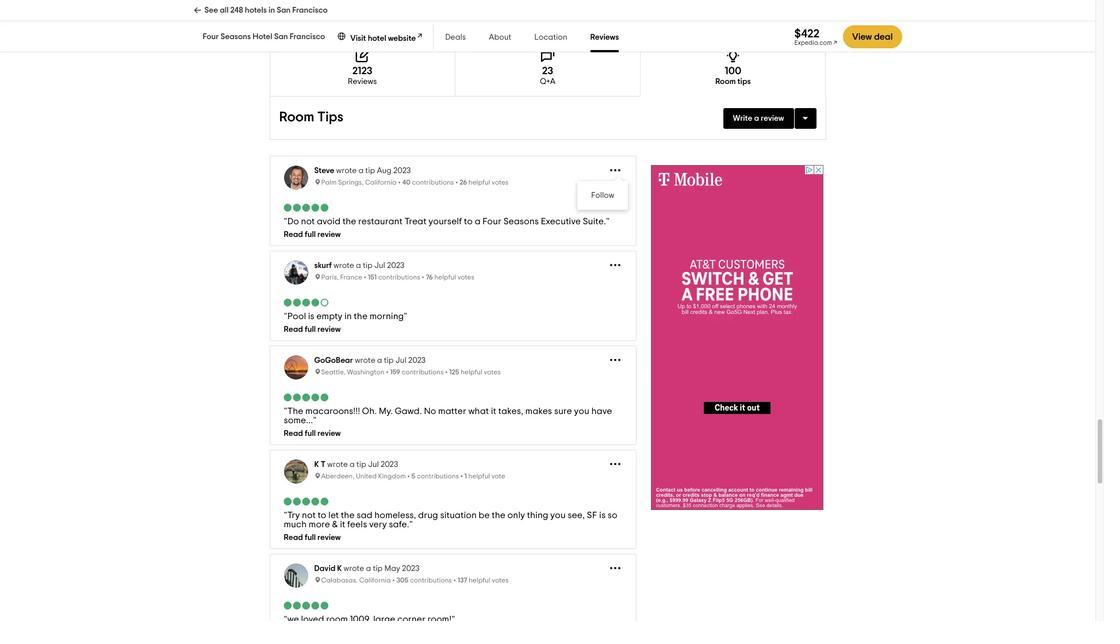 Task type: locate. For each thing, give the bounding box(es) containing it.
not
[[301, 217, 315, 226], [302, 511, 316, 520]]

is left so
[[600, 511, 606, 520]]

a down morning
[[377, 357, 382, 365]]

read down much
[[284, 534, 303, 542]]

treat
[[405, 217, 427, 226]]

to right yourself
[[464, 217, 473, 226]]

the right "avoid"
[[343, 217, 356, 226]]

$422
[[795, 28, 820, 39]]

jul up '151'
[[374, 262, 385, 270]]

wrote right skurf
[[334, 262, 354, 270]]

read down some...
[[284, 430, 303, 438]]

skurf
[[314, 262, 332, 270]]

2023 for pool is empty in the morning
[[387, 262, 405, 270]]

contributions right the 159
[[402, 369, 444, 376]]

" inside '" the macaroons!!! oh. my. gawd.  no matter what it takes, makes sure you have some...'
[[284, 407, 288, 416]]

3 read from the top
[[284, 430, 303, 438]]

1 vertical spatial reviews
[[348, 78, 377, 86]]

0 horizontal spatial you
[[551, 511, 566, 520]]

1 vertical spatial not
[[302, 511, 316, 520]]

1 read full review link from the top
[[284, 231, 623, 239]]

1 vertical spatial in
[[345, 312, 352, 321]]

tip up the 159
[[384, 357, 394, 365]]

oh.
[[362, 407, 377, 416]]

read
[[284, 231, 303, 239], [284, 326, 303, 334], [284, 430, 303, 438], [284, 534, 303, 542]]

" down 151 contributions 76 helpful votes
[[404, 312, 408, 321]]

0 horizontal spatial in
[[269, 6, 275, 14]]

read full review link for do not avoid the restaurant treat yourself to a four seasons executive suite.
[[284, 231, 623, 239]]

votes for the macaroons!!! oh. my. gawd.  no matter what it takes, makes sure you have some...
[[484, 369, 501, 376]]

2023
[[393, 167, 411, 175], [387, 262, 405, 270], [408, 357, 426, 365], [381, 461, 398, 469], [402, 565, 420, 573]]

0 vertical spatial four
[[203, 33, 219, 41]]

review down &
[[318, 534, 341, 542]]

the inside the " pool is empty in the morning " read full review
[[354, 312, 368, 321]]

tip up '151'
[[363, 262, 373, 270]]

0 vertical spatial san
[[277, 6, 291, 14]]

tip left may
[[373, 565, 383, 573]]

reviews down the 2123
[[348, 78, 377, 86]]

0 vertical spatial francisco
[[292, 6, 328, 14]]

macaroons!!!
[[306, 407, 360, 416]]

francisco
[[292, 6, 328, 14], [290, 33, 325, 41]]

read down the do
[[284, 231, 303, 239]]

tip left aug
[[366, 167, 375, 175]]

3 read full review link from the top
[[284, 430, 623, 438]]

a left aug
[[359, 167, 364, 175]]

san right the hotel at the top of the page
[[274, 33, 288, 41]]

in right empty
[[345, 312, 352, 321]]

you right sure
[[574, 407, 590, 416]]

david k wrote a tip may 2023
[[314, 565, 420, 573]]

read full review link down yourself
[[284, 231, 623, 239]]

0 vertical spatial you
[[574, 407, 590, 416]]

votes right "137"
[[492, 577, 509, 584]]

1 vertical spatial you
[[551, 511, 566, 520]]

restaurant
[[358, 217, 403, 226]]

the
[[288, 407, 303, 416]]

write a review link
[[723, 108, 794, 129]]

in inside see all 248 hotels in san francisco link
[[269, 6, 275, 14]]

0 vertical spatial it
[[491, 407, 496, 416]]

feels
[[348, 520, 367, 529]]

the inside " do not avoid the restaurant treat yourself to a four seasons executive suite. " read full review
[[343, 217, 356, 226]]

view deal
[[853, 32, 893, 41]]

1 full from the top
[[305, 231, 316, 239]]

san right hotels
[[277, 6, 291, 14]]

wrote for do not avoid the restaurant treat yourself to a four seasons executive suite.
[[336, 167, 357, 175]]

steve
[[314, 167, 335, 175]]

gogobear wrote a tip jul 2023
[[314, 357, 426, 365]]

jul for the macaroons!!! oh. my. gawd.  no matter what it takes, makes sure you have some...
[[396, 357, 407, 365]]

is inside the " try not to let the sad homeless, drug situation be the only thing you see, sf is so much more & it feels very safe.
[[600, 511, 606, 520]]

yourself
[[429, 217, 462, 226]]

0 horizontal spatial is
[[308, 312, 315, 321]]

" left macaroons!!!
[[284, 407, 288, 416]]

four down see at the top of page
[[203, 33, 219, 41]]

23 q+a
[[540, 66, 556, 86]]

san
[[277, 6, 291, 14], [274, 33, 288, 41]]

seasons inside " do not avoid the restaurant treat yourself to a four seasons executive suite. " read full review
[[504, 217, 539, 226]]

a right the "write"
[[754, 115, 759, 123]]

read full review link for the macaroons!!! oh. my. gawd.  no matter what it takes, makes sure you have some...
[[284, 430, 623, 438]]

0 vertical spatial k
[[314, 461, 319, 469]]

in right hotels
[[269, 6, 275, 14]]

may
[[385, 565, 400, 573]]

" left "avoid"
[[284, 217, 288, 226]]

helpful for pool is empty in the morning
[[435, 274, 456, 281]]

website
[[388, 34, 416, 42]]

full down more
[[305, 534, 316, 542]]

1 vertical spatial is
[[600, 511, 606, 520]]

contributions right 40
[[412, 179, 454, 186]]

1 horizontal spatial in
[[345, 312, 352, 321]]

read full review link for pool is empty in the morning
[[284, 326, 623, 334]]

2 read full review link from the top
[[284, 326, 623, 334]]

not inside the " try not to let the sad homeless, drug situation be the only thing you see, sf is so much more & it feels very safe.
[[302, 511, 316, 520]]

reviews right location
[[591, 33, 619, 41]]

votes right 76
[[458, 274, 475, 281]]

in for empty
[[345, 312, 352, 321]]

drug
[[418, 511, 438, 520]]

view deal button
[[843, 25, 902, 48]]

" pool is empty in the morning " read full review
[[284, 312, 408, 334]]

1 vertical spatial san
[[274, 33, 288, 41]]

137
[[458, 577, 467, 584]]

1 horizontal spatial four
[[483, 217, 502, 226]]

a left may
[[366, 565, 371, 573]]

wrote right gogobear
[[355, 357, 376, 365]]

read down pool
[[284, 326, 303, 334]]

you left see,
[[551, 511, 566, 520]]

1 vertical spatial jul
[[396, 357, 407, 365]]

1 vertical spatial to
[[318, 511, 327, 520]]

read full review link down '" the macaroons!!! oh. my. gawd.  no matter what it takes, makes sure you have some...'
[[284, 430, 623, 438]]

helpful right 76
[[435, 274, 456, 281]]

159
[[390, 369, 400, 376]]

francisco up four seasons hotel san francisco at the left top of the page
[[292, 6, 328, 14]]

a inside 'write a review' link
[[754, 115, 759, 123]]

2023 up 305
[[402, 565, 420, 573]]

5
[[412, 473, 416, 480]]

2023 up 40
[[393, 167, 411, 175]]

1 vertical spatial read full review
[[284, 534, 341, 542]]

votes right 26
[[492, 179, 509, 186]]

wrote right david k link
[[344, 565, 364, 573]]

to inside the " try not to let the sad homeless, drug situation be the only thing you see, sf is so much more & it feels very safe.
[[318, 511, 327, 520]]

1 read from the top
[[284, 231, 303, 239]]

read full review link up 125
[[284, 326, 623, 334]]

it right what
[[491, 407, 496, 416]]

room left tips
[[279, 111, 314, 124]]

visit hotel website
[[351, 34, 416, 42]]

full up skurf
[[305, 231, 316, 239]]

&
[[332, 520, 338, 529]]

four right yourself
[[483, 217, 502, 226]]

" inside the " try not to let the sad homeless, drug situation be the only thing you see, sf is so much more & it feels very safe.
[[284, 511, 288, 520]]

" right the
[[313, 416, 317, 425]]

not inside " do not avoid the restaurant treat yourself to a four seasons executive suite. " read full review
[[301, 217, 315, 226]]

the right let
[[341, 511, 355, 520]]

in inside the " pool is empty in the morning " read full review
[[345, 312, 352, 321]]

about
[[489, 33, 512, 41]]

jul up the 159
[[396, 357, 407, 365]]

1 vertical spatial it
[[340, 520, 346, 529]]

2 full from the top
[[305, 326, 316, 334]]

1 read full review from the top
[[284, 430, 341, 438]]

0 horizontal spatial to
[[318, 511, 327, 520]]

contributions right '151'
[[378, 274, 420, 281]]

the left morning
[[354, 312, 368, 321]]

seasons down 248
[[221, 33, 251, 41]]

2023 up 151 contributions 76 helpful votes
[[387, 262, 405, 270]]

tips
[[738, 78, 751, 86]]

is inside the " pool is empty in the morning " read full review
[[308, 312, 315, 321]]

see all 248 hotels in san francisco
[[205, 6, 328, 14]]

full down pool
[[305, 326, 316, 334]]

helpful right 26
[[469, 179, 490, 186]]

review down empty
[[318, 326, 341, 334]]

morning
[[370, 312, 404, 321]]

a right yourself
[[475, 217, 481, 226]]

k t wrote a tip jul 2023
[[314, 461, 398, 469]]

to inside " do not avoid the restaurant treat yourself to a four seasons executive suite. " read full review
[[464, 217, 473, 226]]

some...
[[284, 416, 313, 425]]

1 horizontal spatial room
[[716, 78, 736, 86]]

read full review down more
[[284, 534, 341, 542]]

1 horizontal spatial seasons
[[504, 217, 539, 226]]

0 vertical spatial not
[[301, 217, 315, 226]]

0 vertical spatial reviews
[[591, 33, 619, 41]]

not right try
[[302, 511, 316, 520]]

seasons
[[221, 33, 251, 41], [504, 217, 539, 226]]

visit hotel website link
[[337, 30, 424, 44]]

1 horizontal spatial is
[[600, 511, 606, 520]]

" left more
[[284, 511, 288, 520]]

0 horizontal spatial seasons
[[221, 33, 251, 41]]

is right pool
[[308, 312, 315, 321]]

review down "avoid"
[[318, 231, 341, 239]]

4 full from the top
[[305, 534, 316, 542]]

0 vertical spatial read full review
[[284, 430, 341, 438]]

full
[[305, 231, 316, 239], [305, 326, 316, 334], [305, 430, 316, 438], [305, 534, 316, 542]]

room
[[716, 78, 736, 86], [279, 111, 314, 124]]

helpful right 125
[[461, 369, 483, 376]]

read full review down some...
[[284, 430, 341, 438]]

2 vertical spatial jul
[[368, 461, 379, 469]]

jul for pool is empty in the morning
[[374, 262, 385, 270]]

2 read full review from the top
[[284, 534, 341, 542]]

2 read from the top
[[284, 326, 303, 334]]

a right t
[[350, 461, 355, 469]]

tip
[[366, 167, 375, 175], [363, 262, 373, 270], [384, 357, 394, 365], [357, 461, 366, 469], [373, 565, 383, 573]]

0 vertical spatial to
[[464, 217, 473, 226]]

0 vertical spatial room
[[716, 78, 736, 86]]

0 horizontal spatial k
[[314, 461, 319, 469]]

to left let
[[318, 511, 327, 520]]

it right &
[[340, 520, 346, 529]]

helpful right "137"
[[469, 577, 491, 584]]

review inside " do not avoid the restaurant treat yourself to a four seasons executive suite. " read full review
[[318, 231, 341, 239]]

0 vertical spatial jul
[[374, 262, 385, 270]]

" down the follow at the top right
[[606, 217, 610, 226]]

reviews
[[591, 33, 619, 41], [348, 78, 377, 86]]

full inside the " pool is empty in the morning " read full review
[[305, 326, 316, 334]]

" left empty
[[284, 312, 288, 321]]

see
[[205, 6, 218, 14]]

40
[[402, 179, 411, 186]]

it inside '" the macaroons!!! oh. my. gawd.  no matter what it takes, makes sure you have some...'
[[491, 407, 496, 416]]

read full review link down the " try not to let the sad homeless, drug situation be the only thing you see, sf is so much more & it feels very safe. at the bottom of the page
[[284, 534, 623, 542]]

contributions for try not to let the sad homeless, drug situation be the only thing you see, sf is so much more & it feels very safe.
[[417, 473, 459, 480]]

0 vertical spatial seasons
[[221, 33, 251, 41]]

room down 100
[[716, 78, 736, 86]]

wrote
[[336, 167, 357, 175], [334, 262, 354, 270], [355, 357, 376, 365], [327, 461, 348, 469], [344, 565, 364, 573]]

matter
[[438, 407, 467, 416]]

not for do
[[301, 217, 315, 226]]

4 read full review link from the top
[[284, 534, 623, 542]]

it
[[491, 407, 496, 416], [340, 520, 346, 529]]

1 vertical spatial four
[[483, 217, 502, 226]]

0 vertical spatial is
[[308, 312, 315, 321]]

1 vertical spatial seasons
[[504, 217, 539, 226]]

k left t
[[314, 461, 319, 469]]

1 vertical spatial k
[[337, 565, 342, 573]]

contributions right 5
[[417, 473, 459, 480]]

jul right t
[[368, 461, 379, 469]]

contributions for the macaroons!!! oh. my. gawd.  no matter what it takes, makes sure you have some...
[[402, 369, 444, 376]]

" do not avoid the restaurant treat yourself to a four seasons executive suite. " read full review
[[284, 217, 610, 239]]

avoid
[[317, 217, 341, 226]]

1 vertical spatial room
[[279, 111, 314, 124]]

seasons left executive
[[504, 217, 539, 226]]

review
[[761, 115, 784, 123], [318, 231, 341, 239], [318, 326, 341, 334], [318, 430, 341, 438], [318, 534, 341, 542]]

helpful right 1
[[469, 473, 490, 480]]

thing
[[527, 511, 549, 520]]

2023 for the macaroons!!! oh. my. gawd.  no matter what it takes, makes sure you have some...
[[408, 357, 426, 365]]

1 horizontal spatial it
[[491, 407, 496, 416]]

francisco right the hotel at the top of the page
[[290, 33, 325, 41]]

empty
[[317, 312, 343, 321]]

all
[[220, 6, 229, 14]]

review inside the " pool is empty in the morning " read full review
[[318, 326, 341, 334]]

be
[[479, 511, 490, 520]]

1 horizontal spatial k
[[337, 565, 342, 573]]

0 vertical spatial in
[[269, 6, 275, 14]]

tip for pool is empty in the morning
[[363, 262, 373, 270]]

1 horizontal spatial you
[[574, 407, 590, 416]]

2023 up the 159 contributions 125 helpful votes
[[408, 357, 426, 365]]

vote
[[492, 473, 505, 480]]

wrote for pool is empty in the morning
[[334, 262, 354, 270]]

contributions
[[412, 179, 454, 186], [378, 274, 420, 281], [402, 369, 444, 376], [417, 473, 459, 480], [410, 577, 452, 584]]

k
[[314, 461, 319, 469], [337, 565, 342, 573]]

26
[[460, 179, 467, 186]]

0 horizontal spatial it
[[340, 520, 346, 529]]

k right david
[[337, 565, 342, 573]]

0 horizontal spatial reviews
[[348, 78, 377, 86]]

a right skurf
[[356, 262, 361, 270]]

full down some...
[[305, 430, 316, 438]]

helpful for the macaroons!!! oh. my. gawd.  no matter what it takes, makes sure you have some...
[[461, 369, 483, 376]]

wrote right steve
[[336, 167, 357, 175]]

1 horizontal spatial to
[[464, 217, 473, 226]]

23
[[542, 66, 554, 77]]

you inside the " try not to let the sad homeless, drug situation be the only thing you see, sf is so much more & it feels very safe.
[[551, 511, 566, 520]]

k t link
[[314, 461, 326, 469]]

read full review for macaroons!!!
[[284, 430, 341, 438]]

votes right 125
[[484, 369, 501, 376]]

not right the do
[[301, 217, 315, 226]]

5 contributions 1 helpful vote
[[412, 473, 505, 480]]



Task type: describe. For each thing, give the bounding box(es) containing it.
steve link
[[314, 167, 335, 175]]

see all 248 hotels in san francisco link
[[194, 0, 328, 21]]

not for try
[[302, 511, 316, 520]]

305
[[397, 577, 409, 584]]

305 contributions 137 helpful votes
[[397, 577, 509, 584]]

skurf link
[[314, 262, 332, 270]]

four inside " do not avoid the restaurant treat yourself to a four seasons executive suite. " read full review
[[483, 217, 502, 226]]

2123
[[352, 66, 373, 77]]

151
[[368, 274, 377, 281]]

full inside " do not avoid the restaurant treat yourself to a four seasons executive suite. " read full review
[[305, 231, 316, 239]]

the right be
[[492, 511, 506, 520]]

248
[[230, 6, 243, 14]]

t
[[321, 461, 326, 469]]

what
[[469, 407, 489, 416]]

david
[[314, 565, 336, 573]]

hotels
[[245, 6, 267, 14]]

3 full from the top
[[305, 430, 316, 438]]

do
[[288, 217, 299, 226]]

wrote for the macaroons!!! oh. my. gawd.  no matter what it takes, makes sure you have some...
[[355, 357, 376, 365]]

159 contributions 125 helpful votes
[[390, 369, 501, 376]]

helpful for try not to let the sad homeless, drug situation be the only thing you see, sf is so much more & it feels very safe.
[[469, 473, 490, 480]]

" try not to let the sad homeless, drug situation be the only thing you see, sf is so much more & it feels very safe.
[[284, 511, 618, 529]]

read inside " do not avoid the restaurant treat yourself to a four seasons executive suite. " read full review
[[284, 231, 303, 239]]

hotel
[[253, 33, 272, 41]]

1
[[465, 473, 467, 480]]

david k link
[[314, 565, 342, 573]]

contributions right 305
[[410, 577, 452, 584]]

try
[[288, 511, 300, 520]]

tip right t
[[357, 461, 366, 469]]

tip for the macaroons!!! oh. my. gawd.  no matter what it takes, makes sure you have some...
[[384, 357, 394, 365]]

sure
[[554, 407, 572, 416]]

room tips
[[279, 111, 344, 124]]

write a review
[[733, 115, 784, 123]]

q+a
[[540, 78, 556, 86]]

tips
[[317, 111, 344, 124]]

expedia.com
[[795, 39, 832, 46]]

a inside " do not avoid the restaurant treat yourself to a four seasons executive suite. " read full review
[[475, 217, 481, 226]]

contributions for do not avoid the restaurant treat yourself to a four seasons executive suite.
[[412, 179, 454, 186]]

0 horizontal spatial four
[[203, 33, 219, 41]]

advertisement region
[[651, 165, 824, 510]]

follow
[[591, 192, 615, 200]]

aug
[[377, 167, 392, 175]]

0 horizontal spatial room
[[279, 111, 314, 124]]

read full review for not
[[284, 534, 341, 542]]

review down macaroons!!!
[[318, 430, 341, 438]]

very
[[369, 520, 387, 529]]

gawd.
[[395, 407, 422, 416]]

1 horizontal spatial reviews
[[591, 33, 619, 41]]

sf
[[587, 511, 598, 520]]

deal
[[874, 32, 893, 41]]

100
[[725, 66, 742, 77]]

takes,
[[499, 407, 524, 416]]

so
[[608, 511, 618, 520]]

safe.
[[389, 520, 409, 529]]

skurf wrote a tip jul 2023
[[314, 262, 405, 270]]

151 contributions 76 helpful votes
[[368, 274, 475, 281]]

1 vertical spatial francisco
[[290, 33, 325, 41]]

let
[[329, 511, 339, 520]]

100 room tips
[[716, 66, 751, 86]]

read inside the " pool is empty in the morning " read full review
[[284, 326, 303, 334]]

have
[[592, 407, 612, 416]]

76
[[426, 274, 433, 281]]

125
[[449, 369, 459, 376]]

tip for do not avoid the restaurant treat yourself to a four seasons executive suite.
[[366, 167, 375, 175]]

four seasons hotel san francisco
[[203, 33, 325, 41]]

hotel
[[368, 34, 386, 42]]

executive
[[541, 217, 581, 226]]

40 contributions 26 helpful votes
[[402, 179, 509, 186]]

write
[[733, 115, 753, 123]]

pool
[[288, 312, 306, 321]]

only
[[508, 511, 525, 520]]

it inside the " try not to let the sad homeless, drug situation be the only thing you see, sf is so much more & it feels very safe.
[[340, 520, 346, 529]]

makes
[[526, 407, 552, 416]]

my.
[[379, 407, 393, 416]]

in for hotels
[[269, 6, 275, 14]]

no
[[424, 407, 436, 416]]

" left drug
[[409, 520, 413, 529]]

deals
[[445, 33, 466, 41]]

2023 for do not avoid the restaurant treat yourself to a four seasons executive suite.
[[393, 167, 411, 175]]

steve wrote a tip aug 2023
[[314, 167, 411, 175]]

2123 reviews
[[348, 66, 377, 86]]

visit
[[351, 34, 366, 42]]

more
[[309, 520, 330, 529]]

review right the "write"
[[761, 115, 784, 123]]

location
[[535, 33, 568, 41]]

4 read from the top
[[284, 534, 303, 542]]

gogobear
[[314, 357, 353, 365]]

view
[[853, 32, 872, 41]]

wrote right t
[[327, 461, 348, 469]]

situation
[[440, 511, 477, 520]]

votes for pool is empty in the morning
[[458, 274, 475, 281]]

read full review link for try not to let the sad homeless, drug situation be the only thing you see, sf is so much more & it feels very safe.
[[284, 534, 623, 542]]

votes for do not avoid the restaurant treat yourself to a four seasons executive suite.
[[492, 179, 509, 186]]

suite.
[[583, 217, 606, 226]]

contributions for pool is empty in the morning
[[378, 274, 420, 281]]

you inside '" the macaroons!!! oh. my. gawd.  no matter what it takes, makes sure you have some...'
[[574, 407, 590, 416]]

" the macaroons!!! oh. my. gawd.  no matter what it takes, makes sure you have some...
[[284, 407, 612, 425]]

see,
[[568, 511, 585, 520]]

room inside 100 room tips
[[716, 78, 736, 86]]

helpful for do not avoid the restaurant treat yourself to a four seasons executive suite.
[[469, 179, 490, 186]]

2023 up homeless,
[[381, 461, 398, 469]]

much
[[284, 520, 307, 529]]



Task type: vqa. For each thing, say whether or not it's contained in the screenshot.


